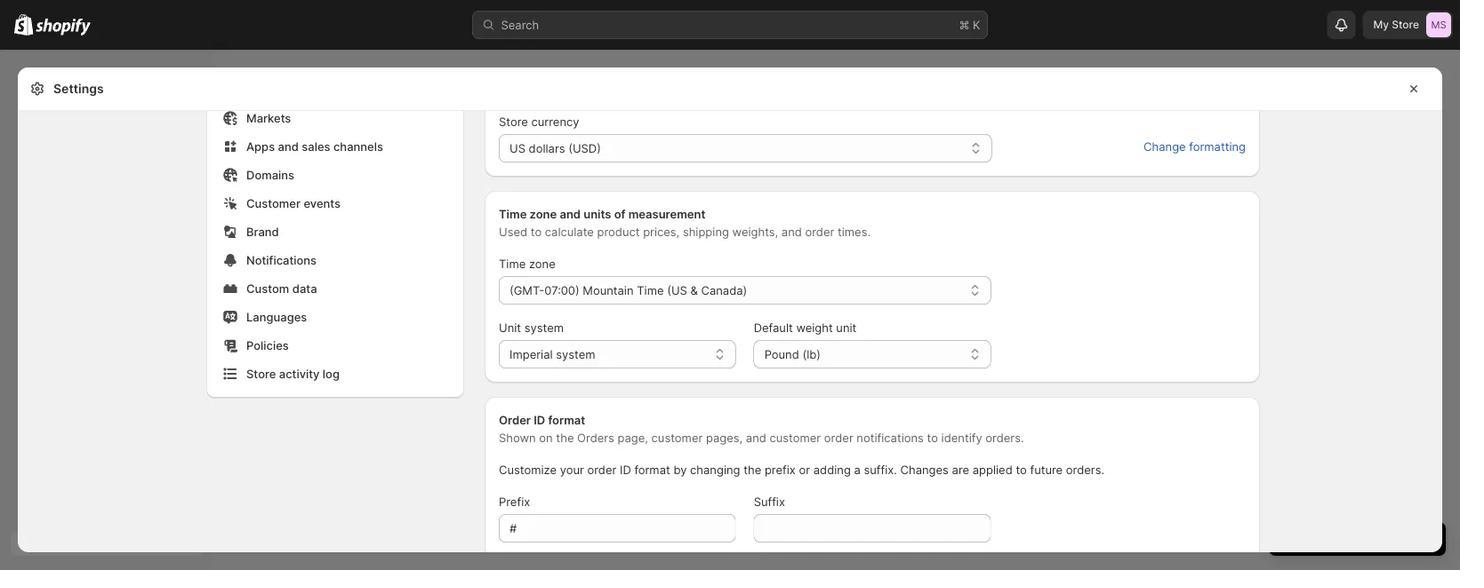 Task type: locate. For each thing, give the bounding box(es) containing it.
and right apps
[[278, 140, 299, 153]]

1 horizontal spatial id
[[620, 463, 631, 477]]

Suffix text field
[[754, 515, 991, 543]]

07:00)
[[545, 284, 580, 297]]

0 vertical spatial store
[[1392, 18, 1419, 31]]

customer up by
[[652, 431, 703, 445]]

domains link
[[218, 163, 453, 188]]

system for unit system
[[524, 321, 564, 335]]

activity
[[279, 367, 320, 381]]

shipping
[[683, 225, 729, 239]]

on
[[539, 431, 553, 445]]

system up imperial system
[[524, 321, 564, 335]]

weights,
[[732, 225, 778, 239]]

0 vertical spatial format
[[548, 414, 585, 427]]

system
[[524, 321, 564, 335], [556, 348, 595, 362]]

a
[[854, 463, 861, 477]]

0 vertical spatial system
[[524, 321, 564, 335]]

policies link
[[218, 333, 453, 358]]

&
[[691, 284, 698, 297]]

notifications link
[[218, 248, 453, 273]]

format left by
[[634, 463, 670, 477]]

the right on
[[556, 431, 574, 445]]

prices,
[[643, 225, 680, 239]]

time for time zone and units of measurement used to calculate product prices, shipping weights, and order times.
[[499, 207, 527, 221]]

store for store activity log
[[246, 367, 276, 381]]

0 vertical spatial time
[[499, 207, 527, 221]]

store down policies
[[246, 367, 276, 381]]

time inside time zone and units of measurement used to calculate product prices, shipping weights, and order times.
[[499, 207, 527, 221]]

2 horizontal spatial to
[[1016, 463, 1027, 477]]

times.
[[838, 225, 871, 239]]

time up used
[[499, 207, 527, 221]]

0 vertical spatial zone
[[530, 207, 557, 221]]

1 vertical spatial to
[[927, 431, 938, 445]]

2 vertical spatial time
[[637, 284, 664, 297]]

0 horizontal spatial to
[[531, 225, 542, 239]]

to inside order id format shown on the orders page, customer pages, and customer order notifications to identify orders.
[[927, 431, 938, 445]]

order inside time zone and units of measurement used to calculate product prices, shipping weights, and order times.
[[805, 225, 834, 239]]

system right imperial
[[556, 348, 595, 362]]

store
[[1392, 18, 1419, 31], [499, 115, 528, 129], [246, 367, 276, 381]]

zone up (gmt-
[[529, 257, 556, 271]]

change formatting button
[[1133, 134, 1257, 159]]

order
[[805, 225, 834, 239], [824, 431, 853, 445], [587, 463, 617, 477]]

2 vertical spatial store
[[246, 367, 276, 381]]

and right weights,
[[782, 225, 802, 239]]

my store image
[[1426, 12, 1451, 37]]

time for time zone
[[499, 257, 526, 271]]

0 horizontal spatial orders.
[[986, 431, 1024, 445]]

0 horizontal spatial the
[[556, 431, 574, 445]]

1 vertical spatial orders.
[[1066, 463, 1105, 477]]

to left the identify
[[927, 431, 938, 445]]

zone inside time zone and units of measurement used to calculate product prices, shipping weights, and order times.
[[530, 207, 557, 221]]

0 horizontal spatial customer
[[652, 431, 703, 445]]

the left prefix
[[744, 463, 762, 477]]

units
[[584, 207, 611, 221]]

to right used
[[531, 225, 542, 239]]

measurement
[[628, 207, 706, 221]]

customer events
[[246, 197, 341, 210]]

time zone and units of measurement used to calculate product prices, shipping weights, and order times.
[[499, 207, 871, 239]]

0 vertical spatial id
[[534, 414, 545, 427]]

search
[[501, 18, 539, 32]]

1 vertical spatial zone
[[529, 257, 556, 271]]

orders. up applied
[[986, 431, 1024, 445]]

1 vertical spatial time
[[499, 257, 526, 271]]

time
[[499, 207, 527, 221], [499, 257, 526, 271], [637, 284, 664, 297]]

imperial
[[510, 348, 553, 362]]

order left times.
[[805, 225, 834, 239]]

(usd)
[[568, 141, 601, 155]]

format inside order id format shown on the orders page, customer pages, and customer order notifications to identify orders.
[[548, 414, 585, 427]]

and right pages,
[[746, 431, 766, 445]]

mountain
[[583, 284, 634, 297]]

format up on
[[548, 414, 585, 427]]

zone up calculate
[[530, 207, 557, 221]]

data
[[292, 282, 317, 296]]

custom data
[[246, 282, 317, 296]]

1 vertical spatial the
[[744, 463, 762, 477]]

product
[[597, 225, 640, 239]]

id down page,
[[620, 463, 631, 477]]

applied
[[973, 463, 1013, 477]]

id
[[534, 414, 545, 427], [620, 463, 631, 477]]

zone for time zone and units of measurement used to calculate product prices, shipping weights, and order times.
[[530, 207, 557, 221]]

customize
[[499, 463, 557, 477]]

order up adding
[[824, 431, 853, 445]]

store right the my
[[1392, 18, 1419, 31]]

1 vertical spatial id
[[620, 463, 631, 477]]

1 horizontal spatial orders.
[[1066, 463, 1105, 477]]

(gmt-07:00) mountain time (us & canada)
[[510, 284, 747, 297]]

suffix
[[754, 495, 785, 509]]

id inside order id format shown on the orders page, customer pages, and customer order notifications to identify orders.
[[534, 414, 545, 427]]

store up us
[[499, 115, 528, 129]]

to left future
[[1016, 463, 1027, 477]]

canada)
[[701, 284, 747, 297]]

1 horizontal spatial format
[[634, 463, 670, 477]]

1 vertical spatial format
[[634, 463, 670, 477]]

the
[[556, 431, 574, 445], [744, 463, 762, 477]]

zone
[[530, 207, 557, 221], [529, 257, 556, 271]]

0 horizontal spatial shopify image
[[14, 14, 33, 35]]

0 vertical spatial to
[[531, 225, 542, 239]]

unit system
[[499, 321, 564, 335]]

0 vertical spatial the
[[556, 431, 574, 445]]

languages link
[[218, 305, 453, 330]]

channels
[[333, 140, 383, 153]]

1 horizontal spatial shopify image
[[36, 18, 91, 36]]

us
[[510, 141, 526, 155]]

weight
[[796, 321, 833, 335]]

pages,
[[706, 431, 743, 445]]

1 horizontal spatial store
[[499, 115, 528, 129]]

dialog
[[1450, 68, 1460, 563]]

store inside store activity log link
[[246, 367, 276, 381]]

2 vertical spatial to
[[1016, 463, 1027, 477]]

1 horizontal spatial to
[[927, 431, 938, 445]]

0 horizontal spatial store
[[246, 367, 276, 381]]

to
[[531, 225, 542, 239], [927, 431, 938, 445], [1016, 463, 1027, 477]]

page,
[[618, 431, 648, 445]]

settings
[[53, 81, 104, 96]]

1 vertical spatial order
[[824, 431, 853, 445]]

time left the (us
[[637, 284, 664, 297]]

1 vertical spatial store
[[499, 115, 528, 129]]

apps and sales channels
[[246, 140, 383, 153]]

id up on
[[534, 414, 545, 427]]

imperial system
[[510, 348, 595, 362]]

1 horizontal spatial customer
[[770, 431, 821, 445]]

suffix.
[[864, 463, 897, 477]]

1 vertical spatial system
[[556, 348, 595, 362]]

by
[[674, 463, 687, 477]]

customer up 'customize your order id format by changing the prefix or adding a suffix. changes are applied to future orders.'
[[770, 431, 821, 445]]

0 vertical spatial orders.
[[986, 431, 1024, 445]]

changing
[[690, 463, 740, 477]]

calculate
[[545, 225, 594, 239]]

order right your
[[587, 463, 617, 477]]

0 horizontal spatial id
[[534, 414, 545, 427]]

store for store currency
[[499, 115, 528, 129]]

time up (gmt-
[[499, 257, 526, 271]]

shopify image
[[14, 14, 33, 35], [36, 18, 91, 36]]

customer
[[652, 431, 703, 445], [770, 431, 821, 445]]

identify
[[941, 431, 982, 445]]

orders. right future
[[1066, 463, 1105, 477]]

notifications
[[246, 253, 317, 267]]

0 vertical spatial order
[[805, 225, 834, 239]]

0 horizontal spatial format
[[548, 414, 585, 427]]



Task type: describe. For each thing, give the bounding box(es) containing it.
adding
[[814, 463, 851, 477]]

sales
[[302, 140, 330, 153]]

order id format shown on the orders page, customer pages, and customer order notifications to identify orders.
[[499, 414, 1024, 445]]

to inside time zone and units of measurement used to calculate product prices, shipping weights, and order times.
[[531, 225, 542, 239]]

us dollars (usd)
[[510, 141, 601, 155]]

apps
[[246, 140, 275, 153]]

pound (lb)
[[764, 348, 821, 362]]

custom
[[246, 282, 289, 296]]

future
[[1030, 463, 1063, 477]]

customer
[[246, 197, 301, 210]]

time zone
[[499, 257, 556, 271]]

(lb)
[[803, 348, 821, 362]]

currency
[[531, 115, 579, 129]]

2 vertical spatial order
[[587, 463, 617, 477]]

or
[[799, 463, 810, 477]]

1 customer from the left
[[652, 431, 703, 445]]

shown
[[499, 431, 536, 445]]

the inside order id format shown on the orders page, customer pages, and customer order notifications to identify orders.
[[556, 431, 574, 445]]

prefix
[[765, 463, 796, 477]]

Prefix text field
[[499, 515, 736, 543]]

2 customer from the left
[[770, 431, 821, 445]]

store activity log link
[[218, 362, 453, 387]]

formatting
[[1189, 140, 1246, 153]]

order
[[499, 414, 531, 427]]

events
[[304, 197, 341, 210]]

markets link
[[218, 106, 453, 131]]

of
[[614, 207, 626, 221]]

unit
[[836, 321, 857, 335]]

apps and sales channels link
[[218, 134, 453, 159]]

1 horizontal spatial the
[[744, 463, 762, 477]]

customize your order id format by changing the prefix or adding a suffix. changes are applied to future orders.
[[499, 463, 1105, 477]]

zone for time zone
[[529, 257, 556, 271]]

are
[[952, 463, 969, 477]]

languages
[[246, 310, 307, 324]]

your
[[560, 463, 584, 477]]

k
[[973, 18, 980, 32]]

my
[[1374, 18, 1389, 31]]

markets
[[246, 111, 291, 125]]

my store
[[1374, 18, 1419, 31]]

change formatting
[[1144, 140, 1246, 153]]

default
[[754, 321, 793, 335]]

domains
[[246, 168, 294, 182]]

⌘
[[959, 18, 970, 32]]

change
[[1144, 140, 1186, 153]]

default weight unit
[[754, 321, 857, 335]]

store currency
[[499, 115, 579, 129]]

2 horizontal spatial store
[[1392, 18, 1419, 31]]

orders. inside order id format shown on the orders page, customer pages, and customer order notifications to identify orders.
[[986, 431, 1024, 445]]

dollars
[[529, 141, 565, 155]]

brand
[[246, 225, 279, 239]]

brand link
[[218, 220, 453, 245]]

log
[[323, 367, 340, 381]]

settings dialog
[[18, 0, 1442, 571]]

custom data link
[[218, 277, 453, 301]]

system for imperial system
[[556, 348, 595, 362]]

policies
[[246, 339, 289, 353]]

⌘ k
[[959, 18, 980, 32]]

and up calculate
[[560, 207, 581, 221]]

(us
[[667, 284, 687, 297]]

orders
[[577, 431, 614, 445]]

order inside order id format shown on the orders page, customer pages, and customer order notifications to identify orders.
[[824, 431, 853, 445]]

notifications
[[857, 431, 924, 445]]

(gmt-
[[510, 284, 545, 297]]

changes
[[900, 463, 949, 477]]

customer events link
[[218, 191, 453, 216]]

and inside order id format shown on the orders page, customer pages, and customer order notifications to identify orders.
[[746, 431, 766, 445]]

pound
[[764, 348, 799, 362]]

used
[[499, 225, 527, 239]]

unit
[[499, 321, 521, 335]]

store activity log
[[246, 367, 340, 381]]

prefix
[[499, 495, 530, 509]]



Task type: vqa. For each thing, say whether or not it's contained in the screenshot.
Redeemable Dropdown Button
no



